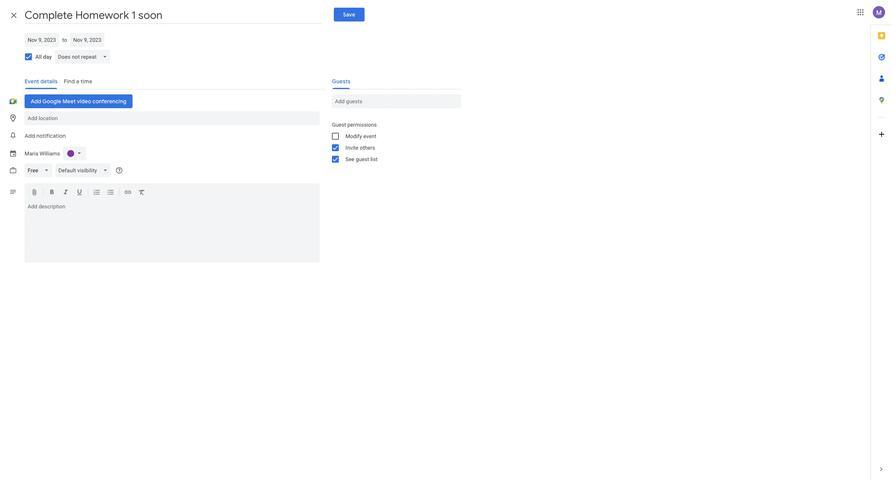 Task type: vqa. For each thing, say whether or not it's contained in the screenshot.
field
yes



Task type: locate. For each thing, give the bounding box(es) containing it.
group
[[326, 119, 461, 165]]

insert link image
[[124, 189, 132, 197]]

tab list
[[871, 25, 892, 459]]

to
[[62, 37, 67, 43]]

add notification
[[25, 133, 66, 139]]

Description text field
[[25, 204, 320, 261]]

all
[[35, 54, 42, 60]]

guest permissions
[[332, 122, 377, 128]]

list
[[370, 156, 378, 163]]

invite others
[[345, 145, 375, 151]]

None field
[[55, 50, 113, 64], [25, 164, 55, 177], [55, 164, 114, 177], [55, 50, 113, 64], [25, 164, 55, 177], [55, 164, 114, 177]]

Guests text field
[[335, 95, 458, 108]]

notification
[[36, 133, 66, 139]]

williams
[[40, 151, 60, 157]]

see
[[345, 156, 354, 163]]

invite
[[345, 145, 358, 151]]

modify event
[[345, 133, 376, 139]]

remove formatting image
[[138, 189, 146, 197]]

maria
[[25, 151, 38, 157]]

guest
[[356, 156, 369, 163]]

day
[[43, 54, 52, 60]]

modify
[[345, 133, 362, 139]]

others
[[360, 145, 375, 151]]

group containing guest permissions
[[326, 119, 461, 165]]



Task type: describe. For each thing, give the bounding box(es) containing it.
permissions
[[347, 122, 377, 128]]

add
[[25, 133, 35, 139]]

formatting options toolbar
[[25, 184, 320, 202]]

add notification button
[[22, 127, 69, 145]]

numbered list image
[[93, 189, 101, 197]]

all day
[[35, 54, 52, 60]]

Location text field
[[28, 111, 317, 125]]

underline image
[[76, 189, 83, 197]]

Title text field
[[25, 7, 321, 24]]

End date text field
[[73, 35, 102, 45]]

save
[[343, 11, 355, 18]]

save button
[[334, 8, 364, 22]]

guest
[[332, 122, 346, 128]]

bold image
[[48, 189, 56, 197]]

italic image
[[62, 189, 70, 197]]

event
[[363, 133, 376, 139]]

Start date text field
[[28, 35, 56, 45]]

bulleted list image
[[107, 189, 114, 197]]

maria williams
[[25, 151, 60, 157]]

see guest list
[[345, 156, 378, 163]]



